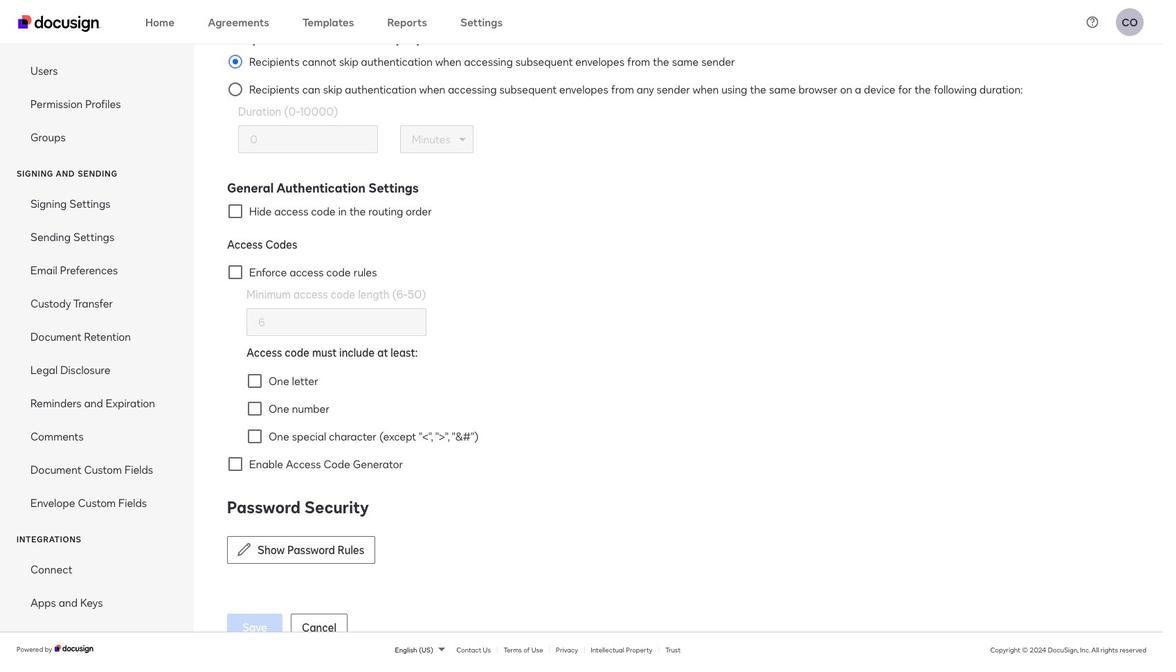 Task type: describe. For each thing, give the bounding box(es) containing it.
docusign admin image
[[18, 15, 101, 32]]

logo image
[[55, 645, 94, 653]]

users and groups element
[[0, 54, 194, 154]]



Task type: vqa. For each thing, say whether or not it's contained in the screenshot.
ALERT icon to the top
no



Task type: locate. For each thing, give the bounding box(es) containing it.
None text field
[[239, 126, 378, 152]]

integrations element
[[0, 553, 194, 667]]

signing and sending element
[[0, 187, 194, 520]]

option group
[[227, 28, 1131, 167]]

None text field
[[247, 309, 426, 336]]



